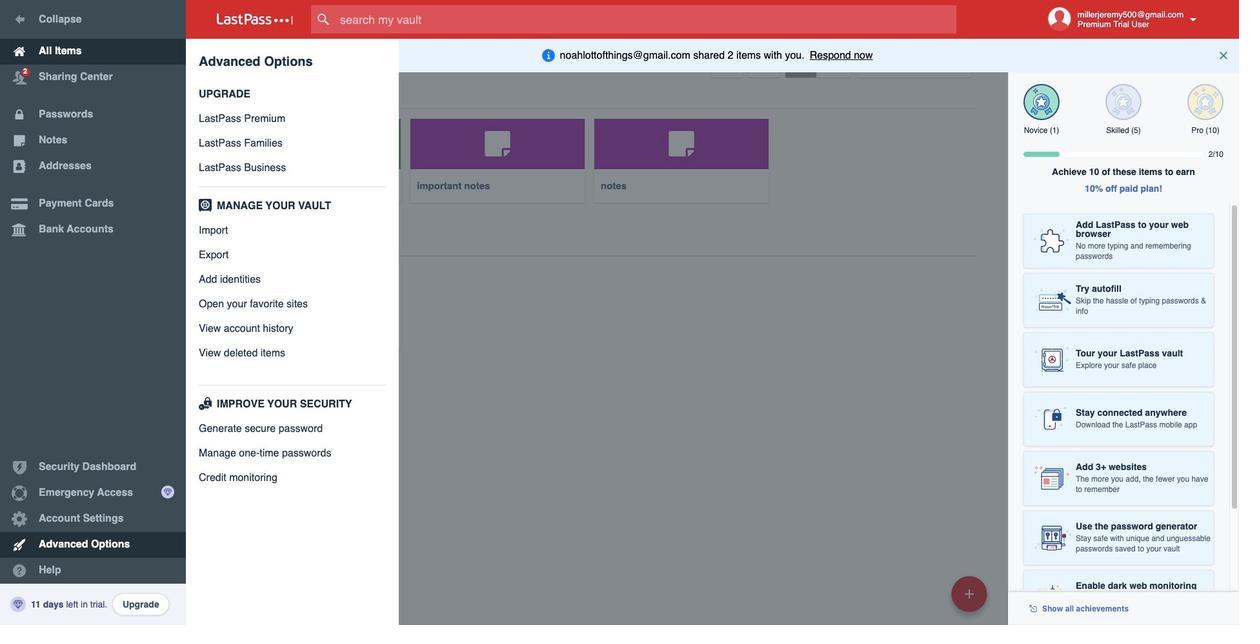 Task type: vqa. For each thing, say whether or not it's contained in the screenshot.
LastPass image
yes



Task type: locate. For each thing, give the bounding box(es) containing it.
Search search field
[[311, 5, 982, 34]]

new item navigation
[[947, 572, 996, 625]]

improve your security image
[[196, 397, 214, 410]]

search my vault text field
[[311, 5, 982, 34]]

vault options navigation
[[186, 39, 1009, 77]]



Task type: describe. For each thing, give the bounding box(es) containing it.
main navigation navigation
[[0, 0, 186, 625]]

manage your vault image
[[196, 199, 214, 212]]

new item image
[[965, 589, 975, 598]]

lastpass image
[[217, 14, 293, 25]]



